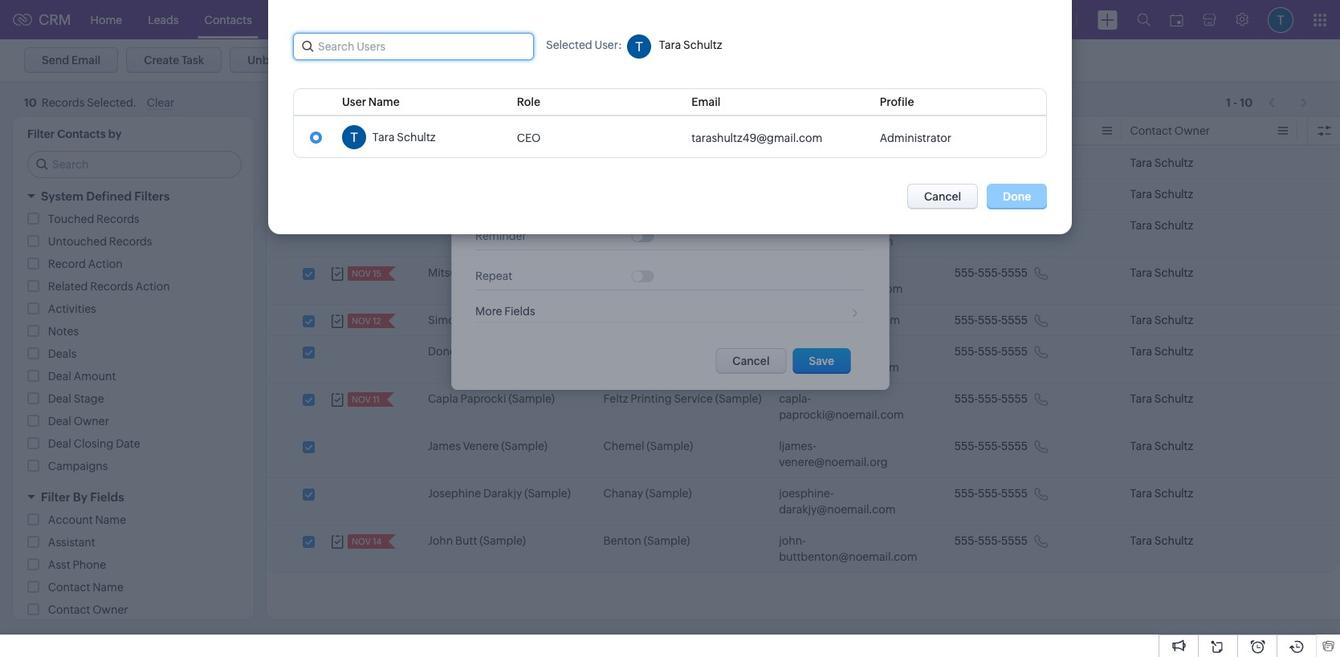 Task type: describe. For each thing, give the bounding box(es) containing it.
related records action
[[48, 280, 170, 293]]

press
[[670, 219, 697, 232]]

king
[[604, 157, 627, 169]]

unblock
[[248, 54, 292, 67]]

john butt (sample)
[[428, 535, 526, 548]]

tasks
[[408, 13, 436, 26]]

chanay (sample) link
[[604, 486, 692, 502]]

chemel
[[604, 440, 645, 453]]

deal for deal closing date
[[48, 438, 71, 451]]

kris marrier (sample) link
[[428, 155, 536, 171]]

2 vertical spatial owner
[[93, 604, 128, 617]]

name down asst phone
[[93, 581, 124, 594]]

sage-
[[779, 188, 807, 201]]

1 vertical spatial owner
[[74, 415, 109, 428]]

john- buttbenton@noemail.com link
[[779, 533, 923, 565]]

6 555-555-5555 from the top
[[955, 345, 1028, 358]]

capla paprocki (sample)
[[428, 393, 555, 406]]

1 vertical spatial contacts
[[57, 128, 106, 141]]

name down filter by fields dropdown button
[[95, 514, 126, 527]]

9 5555 from the top
[[1002, 488, 1028, 500]]

crm
[[39, 11, 71, 28]]

555-555-5555 for simonm@noemail.com
[[955, 314, 1028, 327]]

cancel button
[[908, 184, 978, 210]]

simonm@noemail.com link
[[779, 312, 901, 328]]

due
[[475, 109, 497, 122]]

benton (sample)
[[604, 535, 690, 548]]

reminder
[[475, 230, 527, 243]]

simon morasca (sample)
[[428, 314, 557, 327]]

0 horizontal spatial account name
[[48, 514, 126, 527]]

555-555-5555 for capla- paprocki@noemail.com
[[955, 393, 1028, 406]]

(sample) right service
[[715, 393, 762, 406]]

role
[[517, 96, 541, 108]]

create inside "create task" button
[[144, 54, 179, 67]]

555-555-5555 for leota- dilliard@noemail.com
[[955, 219, 1028, 232]]

chapman
[[604, 314, 655, 327]]

email up mmm d, yyyy text field
[[692, 96, 721, 108]]

krismarrier@noemail.com link
[[779, 155, 914, 171]]

filter for filter by fields
[[41, 491, 70, 504]]

create task inside button
[[144, 54, 204, 67]]

james
[[428, 440, 461, 453]]

john- buttbenton@noemail.com
[[779, 535, 918, 564]]

capla
[[428, 393, 458, 406]]

paprocki@noemail.com
[[779, 409, 904, 422]]

records for touched
[[96, 213, 140, 226]]

1 horizontal spatial deals
[[354, 13, 382, 26]]

555-555-5555 for sage-wieser@noemail.uk
[[955, 188, 1028, 201]]

0 vertical spatial create task
[[475, 19, 563, 38]]

foller-
[[779, 345, 809, 358]]

venere@noemail.org
[[779, 456, 888, 469]]

sage-wieser@noemail.uk link
[[779, 186, 909, 202]]

repeat
[[475, 270, 512, 283]]

contacts link
[[192, 0, 265, 39]]

1 for 1st navigation from the top of the page
[[1226, 93, 1231, 106]]

Search Users text field
[[294, 34, 533, 59]]

1 - 10 for 1st navigation from the top of the page
[[1226, 93, 1253, 106]]

12
[[373, 316, 381, 326]]

nov for mitsue tollner (sample)
[[352, 269, 371, 279]]

defined
[[86, 190, 132, 203]]

2 navigation from the top
[[1261, 91, 1316, 114]]

subject
[[475, 69, 515, 82]]

(sample) right chemel on the left of the page
[[647, 440, 693, 453]]

tollner
[[465, 267, 501, 280]]

(sample) right darakjy
[[525, 488, 571, 500]]

morasca
[[464, 314, 509, 327]]

0 vertical spatial phone
[[955, 124, 988, 137]]

(sample) right tollner
[[503, 267, 550, 280]]

profile
[[880, 96, 914, 108]]

1 horizontal spatial contact owner
[[1130, 124, 1210, 137]]

records
[[42, 97, 85, 109]]

chemel (sample) link
[[604, 439, 693, 455]]

1 horizontal spatial date
[[499, 109, 523, 122]]

name down address
[[369, 96, 400, 108]]

joesphine-
[[779, 488, 834, 500]]

touched
[[48, 213, 94, 226]]

nov 14 for leota dilliard (sample)
[[352, 222, 382, 231]]

(sample) right foller
[[504, 345, 550, 358]]

simon
[[428, 314, 462, 327]]

email up krismarrier@noemail.com
[[779, 124, 808, 137]]

10 records selected.
[[24, 97, 136, 109]]

ceo
[[517, 131, 541, 144]]

by
[[108, 128, 122, 141]]

0 vertical spatial user
[[595, 39, 618, 51]]

printing dimensions (sample)
[[604, 345, 757, 358]]

leota- dilliard@noemail.com link
[[779, 218, 923, 250]]

0 vertical spatial fields
[[505, 305, 535, 318]]

nov 13
[[352, 159, 382, 169]]

crm link
[[13, 11, 71, 28]]

1 vertical spatial deals
[[48, 348, 77, 361]]

deal for deal stage
[[48, 393, 71, 406]]

(sample) right king
[[630, 157, 676, 169]]

5555 for sage-wieser@noemail.uk
[[1002, 188, 1028, 201]]

14 for leota
[[373, 222, 382, 231]]

deals link
[[341, 0, 395, 39]]

asst
[[48, 559, 70, 572]]

send
[[42, 54, 69, 67]]

notes
[[48, 325, 79, 338]]

15
[[373, 269, 382, 279]]

calls link
[[523, 0, 574, 39]]

0 horizontal spatial phone
[[73, 559, 106, 572]]

marrier
[[450, 157, 487, 169]]

printing inside printing dimensions (sample) "link"
[[604, 345, 645, 358]]

actions
[[412, 54, 453, 67]]

1 navigation from the top
[[1261, 88, 1316, 111]]

email inside 'button'
[[71, 54, 101, 67]]

nov 14 for john butt (sample)
[[352, 537, 382, 547]]

asst phone
[[48, 559, 106, 572]]

name down due
[[473, 124, 504, 137]]

untouched
[[48, 235, 107, 248]]

2 - from the top
[[1234, 96, 1238, 109]]

cancel
[[924, 190, 962, 203]]

record
[[48, 258, 86, 271]]

subject name lookup image
[[841, 71, 851, 85]]

records for related
[[90, 280, 133, 293]]

1 vertical spatial action
[[135, 280, 170, 293]]

nov for john butt (sample)
[[352, 537, 371, 547]]

system defined filters
[[41, 190, 170, 203]]

MMM d, yyyy text field
[[631, 112, 720, 125]]

5555 for capla- paprocki@noemail.com
[[1002, 393, 1028, 406]]

unblock email address button
[[230, 47, 387, 73]]

krismarrier@noemail.com
[[779, 157, 914, 169]]

(sample) right paprocki
[[509, 393, 555, 406]]

nov for capla paprocki (sample)
[[352, 395, 371, 405]]

records for untouched
[[109, 235, 152, 248]]

filter by fields
[[41, 491, 124, 504]]

clear
[[147, 97, 174, 109]]

9 555-555-5555 from the top
[[955, 488, 1028, 500]]

morlong
[[604, 267, 648, 280]]

meetings link
[[449, 0, 523, 39]]

(sample) right dilliard
[[498, 219, 545, 232]]

john-
[[779, 535, 806, 548]]

filters
[[134, 190, 170, 203]]

stage
[[74, 393, 104, 406]]



Task type: locate. For each thing, give the bounding box(es) containing it.
nov 14 up nov 15
[[352, 222, 382, 231]]

3 555-555-5555 from the top
[[955, 219, 1028, 232]]

navigation
[[1261, 88, 1316, 111], [1261, 91, 1316, 114]]

14 left john
[[373, 537, 382, 547]]

email left address
[[294, 54, 323, 67]]

4 nov from the top
[[352, 316, 371, 326]]

6 nov from the top
[[352, 537, 371, 547]]

all
[[517, 126, 528, 136]]

0 horizontal spatial action
[[88, 258, 123, 271]]

account up king
[[604, 124, 649, 137]]

0 vertical spatial nov 14
[[352, 222, 382, 231]]

mitsue tollner (sample)
[[428, 267, 550, 280]]

5 nov from the top
[[352, 395, 371, 405]]

1 vertical spatial campaigns
[[48, 460, 108, 473]]

email
[[71, 54, 101, 67], [294, 54, 323, 67], [692, 96, 721, 108], [779, 124, 808, 137]]

2 5555 from the top
[[1002, 188, 1028, 201]]

1 vertical spatial phone
[[73, 559, 106, 572]]

0 vertical spatial filter
[[27, 128, 55, 141]]

1 horizontal spatial account
[[604, 124, 649, 137]]

8 555-555-5555 from the top
[[955, 440, 1028, 453]]

2 1 from the top
[[1226, 96, 1231, 109]]

1 vertical spatial user
[[342, 96, 366, 108]]

0 vertical spatial owner
[[1175, 124, 1210, 137]]

1 horizontal spatial contacts
[[204, 13, 252, 26]]

1 vertical spatial filter
[[41, 491, 70, 504]]

0 horizontal spatial create
[[144, 54, 179, 67]]

nov up nov 15 link
[[352, 222, 371, 231]]

3 5555 from the top
[[1002, 219, 1028, 232]]

feltz
[[604, 393, 628, 406]]

records down defined
[[96, 213, 140, 226]]

555-555-5555 for john- buttbenton@noemail.com
[[955, 535, 1028, 548]]

account up assistant
[[48, 514, 93, 527]]

paprocki
[[461, 393, 506, 406]]

nov inside nov 15 link
[[352, 269, 371, 279]]

donette foller (sample) link
[[428, 344, 550, 360]]

benton
[[604, 535, 642, 548]]

campaigns
[[654, 13, 714, 26], [48, 460, 108, 473]]

0 horizontal spatial campaigns
[[48, 460, 108, 473]]

(sample) right venere
[[501, 440, 548, 453]]

2 nov from the top
[[352, 222, 371, 231]]

filter down records
[[27, 128, 55, 141]]

deals down the notes
[[48, 348, 77, 361]]

(sample) right butt
[[480, 535, 526, 548]]

0 vertical spatial account
[[604, 124, 649, 137]]

joesphine- darakjy@noemail.com
[[779, 488, 896, 516]]

1 for 2nd navigation
[[1226, 96, 1231, 109]]

1 horizontal spatial create
[[475, 19, 527, 38]]

date right closing
[[116, 438, 140, 451]]

kris
[[428, 157, 447, 169]]

(sample) right the associates
[[709, 267, 755, 280]]

1 horizontal spatial task
[[530, 19, 563, 38]]

deal down deal owner
[[48, 438, 71, 451]]

0 vertical spatial account name
[[604, 124, 682, 137]]

deal stage
[[48, 393, 104, 406]]

(sample) right press
[[700, 219, 746, 232]]

associates
[[650, 267, 706, 280]]

1 vertical spatial account
[[48, 514, 93, 527]]

(sample) right 'dimensions'
[[711, 345, 757, 358]]

1 - 10 for 2nd navigation
[[1226, 96, 1253, 109]]

deals up address
[[354, 13, 382, 26]]

2 nov 14 from the top
[[352, 537, 382, 547]]

1 vertical spatial nov 14
[[352, 537, 382, 547]]

contact name down due
[[428, 124, 504, 137]]

7 555-555-5555 from the top
[[955, 393, 1028, 406]]

administrator
[[880, 131, 952, 144]]

1 14 from the top
[[373, 222, 382, 231]]

0 horizontal spatial contacts
[[57, 128, 106, 141]]

14 up '15'
[[373, 222, 382, 231]]

1 nov from the top
[[352, 159, 371, 169]]

contact name down asst phone
[[48, 581, 124, 594]]

0 horizontal spatial contact owner
[[48, 604, 128, 617]]

printing down chapman
[[604, 345, 645, 358]]

contact
[[428, 124, 470, 137], [1130, 124, 1173, 137], [48, 581, 90, 594], [48, 604, 90, 617]]

-
[[1234, 93, 1238, 106], [1234, 96, 1238, 109]]

contacts up 'unblock'
[[204, 13, 252, 26]]

leota
[[428, 219, 457, 232]]

555-555-5555
[[955, 157, 1028, 169], [955, 188, 1028, 201], [955, 219, 1028, 232], [955, 267, 1028, 280], [955, 314, 1028, 327], [955, 345, 1028, 358], [955, 393, 1028, 406], [955, 440, 1028, 453], [955, 488, 1028, 500], [955, 535, 1028, 548]]

1 555-555-5555 from the top
[[955, 157, 1028, 169]]

555-
[[955, 157, 978, 169], [978, 157, 1002, 169], [955, 188, 978, 201], [978, 188, 1002, 201], [955, 219, 978, 232], [978, 219, 1002, 232], [955, 267, 978, 280], [978, 267, 1002, 280], [955, 314, 978, 327], [978, 314, 1002, 327], [955, 345, 978, 358], [978, 345, 1002, 358], [955, 393, 978, 406], [978, 393, 1002, 406], [955, 440, 978, 453], [978, 440, 1002, 453], [955, 488, 978, 500], [978, 488, 1002, 500], [955, 535, 978, 548], [978, 535, 1002, 548]]

deal for deal owner
[[48, 415, 71, 428]]

1 vertical spatial nov 14 link
[[348, 535, 383, 549]]

10 5555 from the top
[[1002, 535, 1028, 548]]

contacts
[[204, 13, 252, 26], [57, 128, 106, 141]]

tasks link
[[395, 0, 449, 39]]

7 5555 from the top
[[1002, 393, 1028, 406]]

josephine
[[428, 488, 481, 500]]

None text field
[[631, 70, 837, 83]]

2 nov 14 link from the top
[[348, 535, 383, 549]]

1 vertical spatial printing
[[631, 393, 672, 406]]

(sample) up printing dimensions (sample) "link"
[[657, 314, 704, 327]]

nov left 13
[[352, 159, 371, 169]]

1 horizontal spatial contact name
[[428, 124, 504, 137]]

nov 14 link left john
[[348, 535, 383, 549]]

capla paprocki (sample) link
[[428, 391, 555, 407]]

1
[[1226, 93, 1231, 106], [1226, 96, 1231, 109]]

1 1 from the top
[[1226, 93, 1231, 106]]

(sample)
[[489, 157, 536, 169], [630, 157, 676, 169], [498, 219, 545, 232], [700, 219, 746, 232], [503, 267, 550, 280], [709, 267, 755, 280], [511, 314, 557, 327], [657, 314, 704, 327], [504, 345, 550, 358], [711, 345, 757, 358], [509, 393, 555, 406], [715, 393, 762, 406], [501, 440, 548, 453], [647, 440, 693, 453], [525, 488, 571, 500], [646, 488, 692, 500], [480, 535, 526, 548], [644, 535, 690, 548]]

create task button
[[126, 47, 222, 73]]

2 1 - 10 from the top
[[1226, 96, 1253, 109]]

row group containing kris marrier (sample)
[[267, 148, 1340, 573]]

josephine darakjy (sample)
[[428, 488, 571, 500]]

account name down filter by fields
[[48, 514, 126, 527]]

nov 13 link
[[348, 157, 383, 171]]

morlong@noemail.com
[[779, 283, 903, 296]]

4 5555 from the top
[[1002, 267, 1028, 280]]

Search text field
[[28, 152, 241, 178]]

create task down leads
[[144, 54, 204, 67]]

2 14 from the top
[[373, 537, 382, 547]]

chapman (sample)
[[604, 314, 704, 327]]

0 horizontal spatial account
[[48, 514, 93, 527]]

1 horizontal spatial fields
[[505, 305, 535, 318]]

create up subject
[[475, 19, 527, 38]]

benton (sample) link
[[604, 533, 690, 549]]

deal up deal stage
[[48, 370, 71, 383]]

row group
[[267, 148, 1340, 573]]

task down leads link
[[181, 54, 204, 67]]

send email button
[[24, 47, 118, 73]]

5 5555 from the top
[[1002, 314, 1028, 327]]

phone right administrator
[[955, 124, 988, 137]]

wieser@noemail.uk
[[807, 188, 909, 201]]

1 vertical spatial fields
[[90, 491, 124, 504]]

5555 for tollner- morlong@noemail.com
[[1002, 267, 1028, 280]]

11
[[373, 395, 380, 405]]

nov 12
[[352, 316, 381, 326]]

5555 for john- buttbenton@noemail.com
[[1002, 535, 1028, 548]]

more
[[475, 305, 502, 318]]

deal left stage
[[48, 393, 71, 406]]

priority
[[475, 149, 513, 162]]

3 nov from the top
[[352, 269, 371, 279]]

1 vertical spatial contact name
[[48, 581, 124, 594]]

nov for simon morasca (sample)
[[352, 316, 371, 326]]

0 horizontal spatial fields
[[90, 491, 124, 504]]

commercial press (sample) link
[[604, 218, 746, 234]]

user right selected
[[595, 39, 618, 51]]

leota dilliard (sample)
[[428, 219, 545, 232]]

1 horizontal spatial campaigns
[[654, 13, 714, 26]]

1 - from the top
[[1234, 93, 1238, 106]]

0 vertical spatial deals
[[354, 13, 382, 26]]

1 vertical spatial create
[[144, 54, 179, 67]]

deal closing date
[[48, 438, 140, 451]]

nov for leota dilliard (sample)
[[352, 222, 371, 231]]

1 horizontal spatial phone
[[955, 124, 988, 137]]

:
[[618, 39, 622, 51]]

1 1 - 10 from the top
[[1226, 93, 1253, 106]]

king (sample)
[[604, 157, 676, 169]]

nov 14 link up nov 15 link
[[348, 219, 383, 234]]

filter inside dropdown button
[[41, 491, 70, 504]]

user down address
[[342, 96, 366, 108]]

home link
[[78, 0, 135, 39]]

0 vertical spatial campaigns
[[654, 13, 714, 26]]

10 555-555-5555 from the top
[[955, 535, 1028, 548]]

8 5555 from the top
[[1002, 440, 1028, 453]]

deal down deal stage
[[48, 415, 71, 428]]

josephine darakjy (sample) link
[[428, 486, 571, 502]]

0 vertical spatial 14
[[373, 222, 382, 231]]

0 vertical spatial contact name
[[428, 124, 504, 137]]

leads
[[148, 13, 179, 26]]

records
[[96, 213, 140, 226], [109, 235, 152, 248], [90, 280, 133, 293]]

0 vertical spatial printing
[[604, 345, 645, 358]]

morlong associates (sample)
[[604, 267, 755, 280]]

nov 14 link for john
[[348, 535, 383, 549]]

filter for filter contacts by
[[27, 128, 55, 141]]

nov inside 'nov 11' link
[[352, 395, 371, 405]]

home
[[90, 13, 122, 26]]

1 vertical spatial records
[[109, 235, 152, 248]]

555-555-5555 for tollner- morlong@noemail.com
[[955, 267, 1028, 280]]

2 deal from the top
[[48, 393, 71, 406]]

task inside button
[[181, 54, 204, 67]]

king (sample) link
[[604, 155, 676, 171]]

filter contacts by
[[27, 128, 122, 141]]

action down untouched records
[[135, 280, 170, 293]]

1 horizontal spatial account name
[[604, 124, 682, 137]]

commercial
[[604, 219, 668, 232]]

james venere (sample)
[[428, 440, 548, 453]]

nov inside nov 13 link
[[352, 159, 371, 169]]

filter
[[27, 128, 55, 141], [41, 491, 70, 504]]

1 vertical spatial 14
[[373, 537, 382, 547]]

5 555-555-5555 from the top
[[955, 314, 1028, 327]]

contacts inside 'contacts' link
[[204, 13, 252, 26]]

deal for deal amount
[[48, 370, 71, 383]]

mitsue
[[428, 267, 463, 280]]

1 5555 from the top
[[1002, 157, 1028, 169]]

nov left 11
[[352, 395, 371, 405]]

printing inside feltz printing service (sample) link
[[631, 393, 672, 406]]

0 vertical spatial nov 14 link
[[348, 219, 383, 234]]

1 horizontal spatial user
[[595, 39, 618, 51]]

0 vertical spatial records
[[96, 213, 140, 226]]

1 nov 14 from the top
[[352, 222, 382, 231]]

1 vertical spatial task
[[181, 54, 204, 67]]

fields right more
[[505, 305, 535, 318]]

0 vertical spatial action
[[88, 258, 123, 271]]

1 horizontal spatial action
[[135, 280, 170, 293]]

4 deal from the top
[[48, 438, 71, 451]]

foller- donette@noemail.com
[[779, 345, 899, 374]]

send email
[[42, 54, 101, 67]]

tollner- morlong@noemail.com link
[[779, 265, 923, 297]]

0 horizontal spatial date
[[116, 438, 140, 451]]

phone
[[955, 124, 988, 137], [73, 559, 106, 572]]

action
[[88, 258, 123, 271], [135, 280, 170, 293]]

assistant
[[48, 537, 95, 549]]

create down leads
[[144, 54, 179, 67]]

6 5555 from the top
[[1002, 345, 1028, 358]]

printing right feltz
[[631, 393, 672, 406]]

(sample) right chanay at the left bottom
[[646, 488, 692, 500]]

account name up king (sample) link
[[604, 124, 682, 137]]

5555 for leota- dilliard@noemail.com
[[1002, 219, 1028, 232]]

(sample) right more
[[511, 314, 557, 327]]

nov inside 'nov 12' link
[[352, 316, 371, 326]]

1 vertical spatial date
[[116, 438, 140, 451]]

task
[[530, 19, 563, 38], [181, 54, 204, 67]]

date up all
[[499, 109, 523, 122]]

nov for kris marrier (sample)
[[352, 159, 371, 169]]

darakjy
[[483, 488, 522, 500]]

dilliard@noemail.com
[[779, 235, 894, 248]]

1 vertical spatial create task
[[144, 54, 204, 67]]

0 horizontal spatial user
[[342, 96, 366, 108]]

0 vertical spatial create
[[475, 19, 527, 38]]

tollner-
[[779, 267, 816, 280]]

create
[[475, 19, 527, 38], [144, 54, 179, 67]]

(sample) down ceo
[[489, 157, 536, 169]]

create task up subject
[[475, 19, 563, 38]]

5555 for simonm@noemail.com
[[1002, 314, 1028, 327]]

nov left john
[[352, 537, 371, 547]]

1 nov 14 link from the top
[[348, 219, 383, 234]]

5555 for krismarrier@noemail.com
[[1002, 157, 1028, 169]]

1 vertical spatial contact owner
[[48, 604, 128, 617]]

4 555-555-5555 from the top
[[955, 267, 1028, 280]]

email right send
[[71, 54, 101, 67]]

unblock email address
[[248, 54, 369, 67]]

action up related records action
[[88, 258, 123, 271]]

2 555-555-5555 from the top
[[955, 188, 1028, 201]]

closing
[[74, 438, 114, 451]]

555-555-5555 for krismarrier@noemail.com
[[955, 157, 1028, 169]]

nov left '15'
[[352, 269, 371, 279]]

joesphine- darakjy@noemail.com link
[[779, 486, 923, 518]]

phone down assistant
[[73, 559, 106, 572]]

None submit
[[793, 349, 851, 374]]

contacts down 10 records selected.
[[57, 128, 106, 141]]

filter left 'by'
[[41, 491, 70, 504]]

0 vertical spatial date
[[499, 109, 523, 122]]

accounts link
[[265, 0, 341, 39]]

0 vertical spatial contact owner
[[1130, 124, 1210, 137]]

user
[[595, 39, 618, 51], [342, 96, 366, 108]]

email inside button
[[294, 54, 323, 67]]

chanay
[[604, 488, 643, 500]]

0 horizontal spatial task
[[181, 54, 204, 67]]

name up king (sample) at the top of page
[[651, 124, 682, 137]]

0 horizontal spatial deals
[[48, 348, 77, 361]]

records down record action
[[90, 280, 133, 293]]

1 deal from the top
[[48, 370, 71, 383]]

foller- donette@noemail.com link
[[779, 344, 923, 376]]

0 horizontal spatial create task
[[144, 54, 204, 67]]

task up selected
[[530, 19, 563, 38]]

related
[[48, 280, 88, 293]]

0 vertical spatial contacts
[[204, 13, 252, 26]]

fields
[[505, 305, 535, 318], [90, 491, 124, 504]]

donette foller (sample)
[[428, 345, 550, 358]]

leota- dilliard@noemail.com
[[779, 219, 894, 248]]

mitsue tollner (sample) link
[[428, 265, 550, 281]]

john butt (sample) link
[[428, 533, 526, 549]]

nov 14 link for leota
[[348, 219, 383, 234]]

leota-
[[779, 219, 809, 232]]

fields right 'by'
[[90, 491, 124, 504]]

3 deal from the top
[[48, 415, 71, 428]]

None button
[[716, 349, 787, 374]]

14 for john
[[373, 537, 382, 547]]

account
[[604, 124, 649, 137], [48, 514, 93, 527]]

more fields
[[475, 305, 535, 318]]

untouched records
[[48, 235, 152, 248]]

0 horizontal spatial contact name
[[48, 581, 124, 594]]

nov 14 left john
[[352, 537, 382, 547]]

(sample) right the benton
[[644, 535, 690, 548]]

nov 12 link
[[348, 314, 383, 328]]

2 vertical spatial records
[[90, 280, 133, 293]]

nov left 12
[[352, 316, 371, 326]]

1 vertical spatial account name
[[48, 514, 126, 527]]

fields inside dropdown button
[[90, 491, 124, 504]]

records down touched records
[[109, 235, 152, 248]]

morlong associates (sample) link
[[604, 265, 755, 281]]

0 vertical spatial task
[[530, 19, 563, 38]]

1 horizontal spatial create task
[[475, 19, 563, 38]]

deal owner
[[48, 415, 109, 428]]



Task type: vqa. For each thing, say whether or not it's contained in the screenshot.


